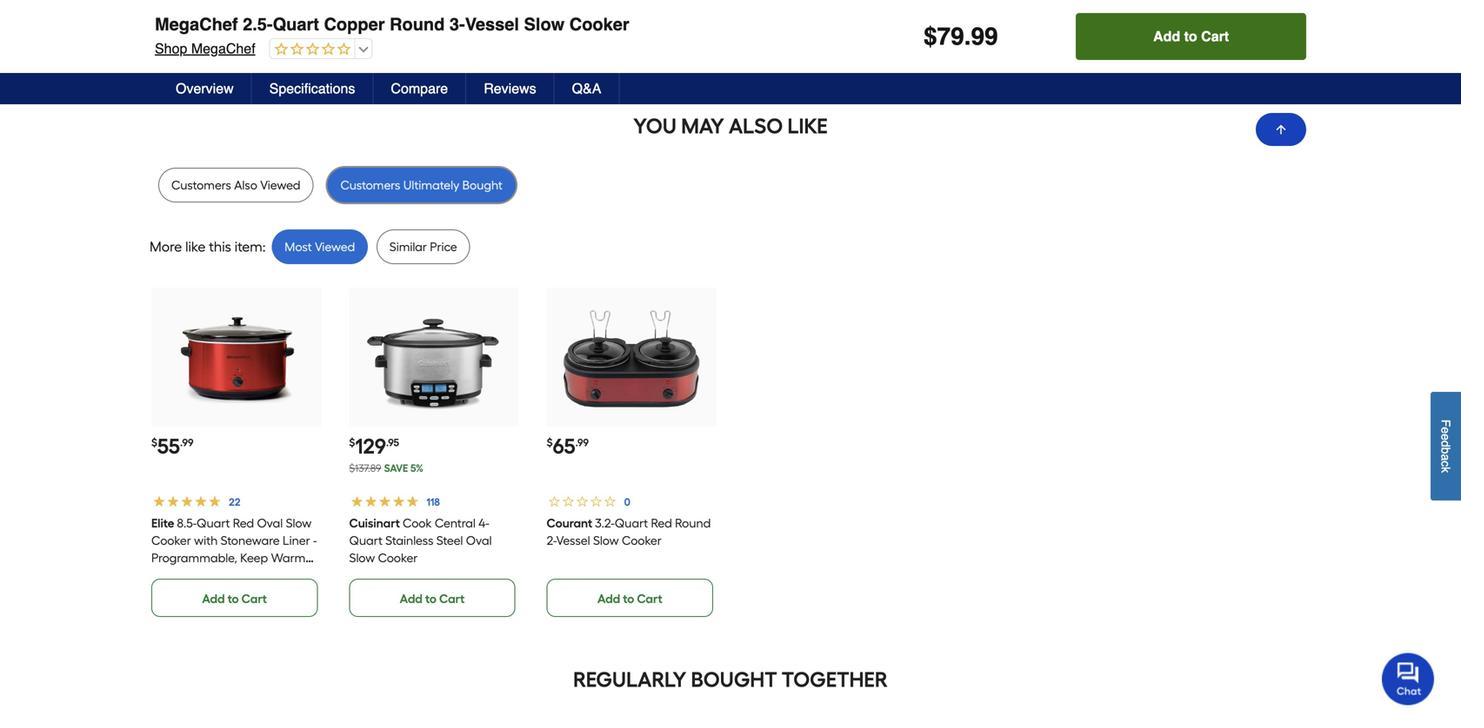 Task type: describe. For each thing, give the bounding box(es) containing it.
cook
[[403, 517, 432, 531]]

d
[[1440, 441, 1454, 448]]

f e e d b a c k button
[[1431, 392, 1462, 501]]

q&a button
[[555, 73, 620, 104]]

customers also viewed
[[171, 178, 301, 193]]

overview
[[176, 80, 234, 97]]

red for 65
[[651, 517, 673, 531]]

99
[[971, 23, 999, 50]]

chat invite button image
[[1383, 653, 1436, 706]]

$137.89 save 5%
[[349, 463, 424, 475]]

0 vertical spatial vessel
[[465, 14, 519, 34]]

to for 55 list item
[[228, 592, 239, 607]]

add to cart for 129 list item
[[400, 592, 465, 607]]

0 horizontal spatial round
[[390, 14, 445, 34]]

-
[[313, 534, 317, 549]]

129
[[355, 434, 386, 460]]

65 list item
[[547, 288, 717, 618]]

cuisinart
[[349, 517, 400, 531]]

$ for 129
[[349, 437, 355, 450]]

shop
[[155, 40, 187, 57]]

steel inside 8.5-quart red oval slow cooker with stoneware liner - programmable, keep warm setting, gourmet stainless steel model
[[151, 586, 178, 601]]

bought
[[463, 178, 503, 193]]

customers ultimately bought
[[341, 178, 503, 193]]

arrow up image
[[1275, 123, 1289, 137]]

2.5-
[[243, 14, 273, 34]]

to inside button
[[1185, 28, 1198, 44]]

$ 55 .99
[[151, 434, 194, 460]]

oval inside cook central 4- quart stainless steel oval slow cooker
[[466, 534, 492, 549]]

cart inside 55 list item
[[242, 592, 267, 607]]

red for 55
[[233, 517, 254, 531]]

ultimately
[[404, 178, 460, 193]]

65
[[553, 434, 576, 460]]

regularly bought together heading
[[150, 663, 1312, 698]]

cooker inside 3.2-quart red round 2-vessel slow cooker
[[622, 534, 662, 549]]

quart up zero stars 'image'
[[273, 14, 319, 34]]

stainless inside cook central 4- quart stainless steel oval slow cooker
[[385, 534, 434, 549]]

regularly bought together
[[574, 668, 888, 693]]

add inside 65 list item
[[598, 592, 621, 607]]

this
[[209, 239, 231, 255]]

customers for you may also like
[[171, 178, 231, 193]]

add to cart link for 3rd add to cart list item from the left
[[547, 43, 714, 81]]

$ 129 .95
[[349, 434, 399, 460]]

warm
[[271, 551, 306, 566]]

add to cart for second add to cart list item from the left
[[400, 55, 465, 70]]

elite 8.5-quart red oval slow cooker with stoneware liner - programmable, keep warm setting, gourmet stainless steel model image
[[168, 290, 304, 426]]

to for 129 list item
[[425, 592, 437, 607]]

programmable,
[[151, 551, 237, 566]]

add to cart for 3rd add to cart list item from right
[[202, 55, 267, 70]]

cart inside button
[[1202, 28, 1230, 44]]

2 add to cart list item from the left
[[349, 0, 519, 81]]

1 add to cart list item from the left
[[151, 0, 321, 81]]

f
[[1440, 420, 1454, 427]]

c
[[1440, 461, 1454, 467]]

to for 65 list item
[[623, 592, 635, 607]]

oval inside 8.5-quart red oval slow cooker with stoneware liner - programmable, keep warm setting, gourmet stainless steel model
[[257, 517, 283, 531]]

may
[[682, 114, 725, 139]]

add to cart link for second add to cart list item from the left
[[349, 43, 516, 81]]

79
[[938, 23, 965, 50]]

customers for customers also viewed
[[341, 178, 401, 193]]

3.2-quart red round 2-vessel slow cooker
[[547, 517, 711, 549]]

8.5-quart red oval slow cooker with stoneware liner - programmable, keep warm setting, gourmet stainless steel model
[[151, 517, 317, 601]]

.95
[[386, 437, 399, 450]]

more like this item :
[[150, 239, 266, 255]]

to for 3rd add to cart list item from the left
[[623, 55, 635, 70]]

to for second add to cart list item from the left
[[425, 55, 437, 70]]

55 list item
[[151, 288, 321, 618]]

setting,
[[151, 569, 194, 584]]

more
[[150, 239, 182, 255]]

slow inside 3.2-quart red round 2-vessel slow cooker
[[594, 534, 619, 549]]

2-
[[547, 534, 557, 549]]

save
[[384, 463, 408, 475]]

courant
[[547, 517, 593, 531]]

1 vertical spatial megachef
[[191, 40, 256, 57]]

add inside 129 list item
[[400, 592, 423, 607]]

vessel inside 3.2-quart red round 2-vessel slow cooker
[[557, 534, 591, 549]]

reviews
[[484, 80, 537, 97]]

gourmet
[[197, 569, 247, 584]]

compare
[[391, 80, 448, 97]]

like
[[185, 239, 206, 255]]

stainless inside 8.5-quart red oval slow cooker with stoneware liner - programmable, keep warm setting, gourmet stainless steel model
[[250, 569, 298, 584]]

reviews button
[[467, 73, 555, 104]]

a
[[1440, 454, 1454, 461]]



Task type: vqa. For each thing, say whether or not it's contained in the screenshot.
Red in the 8.5-quart red oval slow cooker with stoneware liner - programmable, keep warm setting, gourmet stainless steel model
yes



Task type: locate. For each thing, give the bounding box(es) containing it.
central
[[435, 517, 476, 531]]

to inside 129 list item
[[425, 592, 437, 607]]

cook central 4- quart stainless steel oval slow cooker
[[349, 517, 492, 566]]

1 horizontal spatial vessel
[[557, 534, 591, 549]]

add to cart link down 3-
[[349, 43, 516, 81]]

slow up liner
[[286, 517, 312, 531]]

.99 up courant
[[576, 437, 589, 450]]

red
[[233, 517, 254, 531], [651, 517, 673, 531]]

$ for 65
[[547, 437, 553, 450]]

specifications
[[269, 80, 355, 97]]

add to cart inside button
[[1154, 28, 1230, 44]]

1 customers from the left
[[171, 178, 231, 193]]

also
[[729, 114, 783, 139], [234, 178, 257, 193]]

quart inside 8.5-quart red oval slow cooker with stoneware liner - programmable, keep warm setting, gourmet stainless steel model
[[197, 517, 230, 531]]

$ 79 . 99
[[924, 23, 999, 50]]

2 red from the left
[[651, 517, 673, 531]]

overview button
[[158, 73, 252, 104]]

1 horizontal spatial red
[[651, 517, 673, 531]]

regularly
[[574, 668, 687, 693]]

q&a
[[572, 80, 602, 97]]

steel down setting,
[[151, 586, 178, 601]]

add to cart link for 65 list item
[[547, 580, 714, 618]]

.99
[[180, 437, 194, 450], [576, 437, 589, 450]]

1 vertical spatial also
[[234, 178, 257, 193]]

most
[[285, 240, 312, 255]]

4-
[[479, 517, 489, 531]]

add to cart link up "you"
[[547, 43, 714, 81]]

2 customers from the left
[[341, 178, 401, 193]]

0 vertical spatial steel
[[436, 534, 463, 549]]

add to cart button
[[1077, 13, 1307, 60]]

slow down 3.2-
[[594, 534, 619, 549]]

megachef up shop megachef
[[155, 14, 238, 34]]

0 horizontal spatial add to cart list item
[[151, 0, 321, 81]]

b
[[1440, 448, 1454, 454]]

add to cart link for 3rd add to cart list item from right
[[151, 43, 318, 81]]

together
[[782, 668, 888, 693]]

$ inside $ 129 .95
[[349, 437, 355, 450]]

1 horizontal spatial oval
[[466, 534, 492, 549]]

copper
[[324, 14, 385, 34]]

0 horizontal spatial steel
[[151, 586, 178, 601]]

0 horizontal spatial red
[[233, 517, 254, 531]]

0 vertical spatial stainless
[[385, 534, 434, 549]]

0 horizontal spatial customers
[[171, 178, 231, 193]]

add inside button
[[1154, 28, 1181, 44]]

$ left .
[[924, 23, 938, 50]]

$ 65 .99
[[547, 434, 589, 460]]

item
[[235, 239, 263, 255]]

steel
[[436, 534, 463, 549], [151, 586, 178, 601]]

slow inside 8.5-quart red oval slow cooker with stoneware liner - programmable, keep warm setting, gourmet stainless steel model
[[286, 517, 312, 531]]

quart down cuisinart
[[349, 534, 383, 549]]

bought
[[691, 668, 778, 693]]

shop megachef
[[155, 40, 256, 57]]

5%
[[411, 463, 424, 475]]

add to cart for 65 list item
[[598, 592, 663, 607]]

$ for 55
[[151, 437, 157, 450]]

slow inside cook central 4- quart stainless steel oval slow cooker
[[349, 551, 375, 566]]

you
[[634, 114, 677, 139]]

0 horizontal spatial oval
[[257, 517, 283, 531]]

1 horizontal spatial .99
[[576, 437, 589, 450]]

red inside 8.5-quart red oval slow cooker with stoneware liner - programmable, keep warm setting, gourmet stainless steel model
[[233, 517, 254, 531]]

cart
[[1202, 28, 1230, 44], [242, 55, 267, 70], [439, 55, 465, 70], [637, 55, 663, 70], [835, 55, 861, 70], [242, 592, 267, 607], [439, 592, 465, 607], [637, 592, 663, 607]]

liner
[[283, 534, 310, 549]]

viewed right most
[[315, 240, 355, 255]]

1 horizontal spatial add to cart list item
[[349, 0, 519, 81]]

to inside 55 list item
[[228, 592, 239, 607]]

cooker inside cook central 4- quart stainless steel oval slow cooker
[[378, 551, 418, 566]]

2 e from the top
[[1440, 434, 1454, 441]]

.99 for 65
[[576, 437, 589, 450]]

0 vertical spatial oval
[[257, 517, 283, 531]]

1 red from the left
[[233, 517, 254, 531]]

customers
[[171, 178, 231, 193], [341, 178, 401, 193]]

.99 for 55
[[180, 437, 194, 450]]

8.5-
[[177, 517, 197, 531]]

0 vertical spatial also
[[729, 114, 783, 139]]

add to cart for 55 list item
[[202, 592, 267, 607]]

add to cart link inside 55 list item
[[151, 580, 318, 618]]

1 .99 from the left
[[180, 437, 194, 450]]

also up the item
[[234, 178, 257, 193]]

$ for 79
[[924, 23, 938, 50]]

cooker inside 8.5-quart red oval slow cooker with stoneware liner - programmable, keep warm setting, gourmet stainless steel model
[[151, 534, 191, 549]]

1 vertical spatial steel
[[151, 586, 178, 601]]

add to cart link inside 65 list item
[[547, 580, 714, 618]]

.99 inside the $ 55 .99
[[180, 437, 194, 450]]

you may also like
[[634, 114, 828, 139]]

2 .99 from the left
[[576, 437, 589, 450]]

add to cart link for 55 list item
[[151, 580, 318, 618]]

red inside 3.2-quart red round 2-vessel slow cooker
[[651, 517, 673, 531]]

1 horizontal spatial viewed
[[315, 240, 355, 255]]

red up stoneware
[[233, 517, 254, 531]]

slow
[[524, 14, 565, 34], [286, 517, 312, 531], [594, 534, 619, 549], [349, 551, 375, 566]]

courant 3.2-quart red round 2-vessel slow cooker image
[[564, 290, 700, 426]]

oval down 4-
[[466, 534, 492, 549]]

add to cart inside 129 list item
[[400, 592, 465, 607]]

elite
[[151, 517, 174, 531]]

megachef down 2.5-
[[191, 40, 256, 57]]

e up d
[[1440, 427, 1454, 434]]

.
[[965, 23, 971, 50]]

129 list item
[[349, 288, 519, 618]]

similar price
[[390, 240, 457, 255]]

add to cart for 3rd add to cart list item from the left
[[598, 55, 663, 70]]

1 horizontal spatial customers
[[341, 178, 401, 193]]

like
[[788, 114, 828, 139]]

$ inside $ 65 .99
[[547, 437, 553, 450]]

0 horizontal spatial also
[[234, 178, 257, 193]]

0 horizontal spatial vessel
[[465, 14, 519, 34]]

to inside 65 list item
[[623, 592, 635, 607]]

cart inside 129 list item
[[439, 592, 465, 607]]

add to cart
[[1154, 28, 1230, 44], [202, 55, 267, 70], [400, 55, 465, 70], [598, 55, 663, 70], [796, 55, 861, 70], [202, 592, 267, 607], [400, 592, 465, 607], [598, 592, 663, 607]]

stainless down warm
[[250, 569, 298, 584]]

vessel up reviews
[[465, 14, 519, 34]]

slow down cuisinart
[[349, 551, 375, 566]]

add to cart link inside 129 list item
[[349, 580, 516, 618]]

add to cart link
[[151, 43, 318, 81], [349, 43, 516, 81], [547, 43, 714, 81], [745, 43, 911, 81], [151, 580, 318, 618], [349, 580, 516, 618], [547, 580, 714, 618]]

viewed
[[260, 178, 301, 193], [315, 240, 355, 255]]

1 vertical spatial oval
[[466, 534, 492, 549]]

k
[[1440, 467, 1454, 473]]

zero stars image
[[270, 42, 351, 58]]

cuisinart cook central 4-quart stainless steel oval slow cooker image
[[366, 290, 502, 426]]

customers left ultimately
[[341, 178, 401, 193]]

oval up stoneware
[[257, 517, 283, 531]]

quart right courant
[[615, 517, 649, 531]]

red right 3.2-
[[651, 517, 673, 531]]

e up b
[[1440, 434, 1454, 441]]

1 vertical spatial stainless
[[250, 569, 298, 584]]

1 vertical spatial viewed
[[315, 240, 355, 255]]

quart
[[273, 14, 319, 34], [197, 517, 230, 531], [615, 517, 649, 531], [349, 534, 383, 549]]

$ up courant
[[547, 437, 553, 450]]

add to cart link down 2.5-
[[151, 43, 318, 81]]

stainless
[[385, 534, 434, 549], [250, 569, 298, 584]]

customers up like
[[171, 178, 231, 193]]

oval
[[257, 517, 283, 531], [466, 534, 492, 549]]

price
[[430, 240, 457, 255]]

1 vertical spatial round
[[676, 517, 711, 531]]

add to cart list item
[[151, 0, 321, 81], [349, 0, 519, 81], [547, 0, 717, 81]]

add to cart link down 3.2-quart red round 2-vessel slow cooker
[[547, 580, 714, 618]]

steel down central
[[436, 534, 463, 549]]

keep
[[240, 551, 268, 566]]

add to cart inside 65 list item
[[598, 592, 663, 607]]

1 horizontal spatial also
[[729, 114, 783, 139]]

similar
[[390, 240, 427, 255]]

55
[[157, 434, 180, 460]]

2 horizontal spatial add to cart list item
[[547, 0, 717, 81]]

1 horizontal spatial round
[[676, 517, 711, 531]]

quart up with
[[197, 517, 230, 531]]

3-
[[450, 14, 465, 34]]

$ up elite
[[151, 437, 157, 450]]

$ up $137.89
[[349, 437, 355, 450]]

.99 inside $ 65 .99
[[576, 437, 589, 450]]

to
[[1185, 28, 1198, 44], [228, 55, 239, 70], [425, 55, 437, 70], [623, 55, 635, 70], [821, 55, 832, 70], [228, 592, 239, 607], [425, 592, 437, 607], [623, 592, 635, 607]]

model
[[181, 586, 215, 601]]

1 horizontal spatial steel
[[436, 534, 463, 549]]

add to cart link up like on the top
[[745, 43, 911, 81]]

add
[[1154, 28, 1181, 44], [202, 55, 225, 70], [400, 55, 423, 70], [598, 55, 621, 70], [796, 55, 818, 70], [202, 592, 225, 607], [400, 592, 423, 607], [598, 592, 621, 607]]

$
[[924, 23, 938, 50], [151, 437, 157, 450], [349, 437, 355, 450], [547, 437, 553, 450]]

add to cart inside 55 list item
[[202, 592, 267, 607]]

vessel down courant
[[557, 534, 591, 549]]

megachef
[[155, 14, 238, 34], [191, 40, 256, 57]]

0 horizontal spatial viewed
[[260, 178, 301, 193]]

1 horizontal spatial stainless
[[385, 534, 434, 549]]

round inside 3.2-quart red round 2-vessel slow cooker
[[676, 517, 711, 531]]

steel inside cook central 4- quart stainless steel oval slow cooker
[[436, 534, 463, 549]]

0 vertical spatial viewed
[[260, 178, 301, 193]]

compare button
[[374, 73, 467, 104]]

cooker
[[570, 14, 630, 34], [151, 534, 191, 549], [622, 534, 662, 549], [378, 551, 418, 566]]

add to cart link for 129 list item
[[349, 580, 516, 618]]

1 vertical spatial vessel
[[557, 534, 591, 549]]

cart inside 65 list item
[[637, 592, 663, 607]]

.99 up the 8.5-
[[180, 437, 194, 450]]

3 add to cart list item from the left
[[547, 0, 717, 81]]

0 vertical spatial round
[[390, 14, 445, 34]]

3.2-
[[596, 517, 615, 531]]

$137.89
[[349, 463, 382, 475]]

also left like on the top
[[729, 114, 783, 139]]

0 vertical spatial megachef
[[155, 14, 238, 34]]

vessel
[[465, 14, 519, 34], [557, 534, 591, 549]]

quart inside cook central 4- quart stainless steel oval slow cooker
[[349, 534, 383, 549]]

:
[[263, 239, 266, 255]]

to for 3rd add to cart list item from right
[[228, 55, 239, 70]]

stainless down cook
[[385, 534, 434, 549]]

add inside 55 list item
[[202, 592, 225, 607]]

with
[[194, 534, 218, 549]]

round
[[390, 14, 445, 34], [676, 517, 711, 531]]

specifications button
[[252, 73, 374, 104]]

add to cart link down keep
[[151, 580, 318, 618]]

0 horizontal spatial stainless
[[250, 569, 298, 584]]

e
[[1440, 427, 1454, 434], [1440, 434, 1454, 441]]

quart inside 3.2-quart red round 2-vessel slow cooker
[[615, 517, 649, 531]]

viewed up :
[[260, 178, 301, 193]]

0 horizontal spatial .99
[[180, 437, 194, 450]]

$ inside the $ 55 .99
[[151, 437, 157, 450]]

slow up reviews button
[[524, 14, 565, 34]]

megachef 2.5-quart copper round 3-vessel slow cooker
[[155, 14, 630, 34]]

1 e from the top
[[1440, 427, 1454, 434]]

stoneware
[[221, 534, 280, 549]]

f e e d b a c k
[[1440, 420, 1454, 473]]

most viewed
[[285, 240, 355, 255]]

add to cart link down cook central 4- quart stainless steel oval slow cooker
[[349, 580, 516, 618]]



